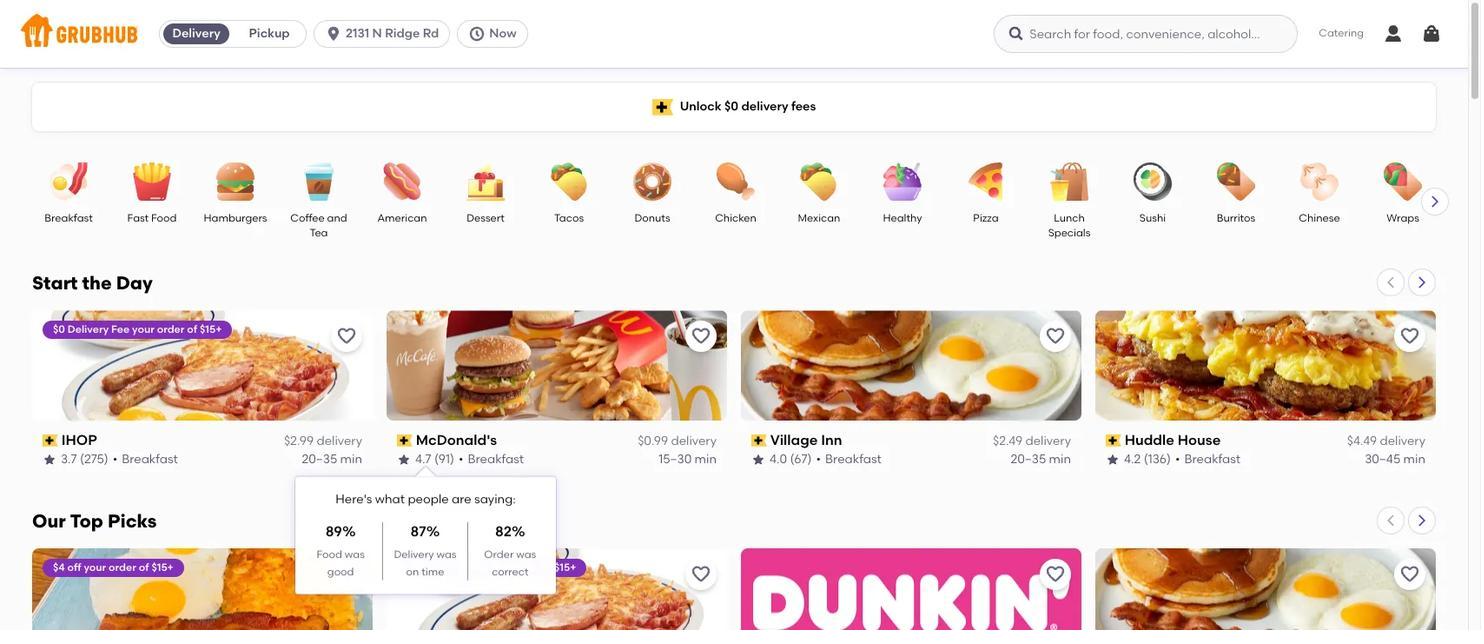 Task type: describe. For each thing, give the bounding box(es) containing it.
catering
[[1320, 27, 1364, 39]]

delivery inside "87 delivery was on time"
[[394, 544, 434, 556]]

tacos image
[[539, 163, 600, 201]]

1 vertical spatial fee
[[466, 561, 484, 574]]

• for ihop
[[113, 452, 117, 466]]

burritos
[[1217, 212, 1256, 224]]

$2.49 delivery
[[993, 434, 1072, 449]]

(136)
[[1144, 452, 1171, 466]]

• for mcdonald's
[[459, 452, 464, 466]]

1 horizontal spatial your
[[132, 323, 155, 335]]

breakfast for ihop
[[122, 452, 178, 466]]

min for mcdonald's
[[695, 452, 717, 466]]

here's what people are saying:
[[336, 488, 516, 503]]

dessert
[[467, 212, 505, 224]]

caret left icon image for our top picks
[[1384, 514, 1398, 527]]

89 food was good
[[317, 520, 365, 574]]

now button
[[457, 20, 535, 48]]

inn
[[822, 432, 843, 448]]

• breakfast for ihop
[[113, 452, 178, 466]]

3.7 (275)
[[61, 452, 108, 466]]

american image
[[372, 163, 433, 201]]

delivery for village inn
[[1026, 434, 1072, 449]]

healthy image
[[873, 163, 933, 201]]

82
[[495, 520, 512, 536]]

delivery left fees
[[742, 99, 789, 114]]

caret right icon image for day
[[1416, 276, 1430, 289]]

• breakfast for huddle house
[[1176, 452, 1241, 466]]

chinese image
[[1290, 163, 1351, 201]]

was for 82
[[516, 544, 536, 556]]

sushi
[[1140, 212, 1166, 224]]

chicken
[[715, 212, 757, 224]]

0 horizontal spatial save this restaurant image
[[691, 564, 712, 585]]

fees
[[792, 99, 816, 114]]

1 horizontal spatial $15+
[[200, 323, 222, 335]]

order
[[484, 544, 514, 556]]

87 delivery was on time
[[394, 520, 457, 574]]

2 horizontal spatial of
[[542, 561, 552, 574]]

unlock $0 delivery fees
[[680, 99, 816, 114]]

star icon image for ihop
[[43, 453, 56, 466]]

donuts
[[635, 212, 671, 224]]

american
[[378, 212, 427, 224]]

day
[[116, 272, 153, 294]]

$2.49
[[993, 434, 1023, 449]]

people
[[408, 488, 449, 503]]

grubhub plus flag logo image
[[652, 99, 673, 115]]

star icon image for huddle house
[[1106, 453, 1120, 466]]

$4
[[53, 561, 65, 574]]

start the day
[[32, 272, 153, 294]]

$0.99 delivery
[[638, 434, 717, 449]]

main navigation navigation
[[0, 0, 1469, 68]]

15–30
[[659, 452, 692, 466]]

coffee
[[291, 212, 325, 224]]

time
[[422, 562, 444, 574]]

food for fast
[[151, 212, 177, 224]]

on
[[406, 562, 419, 574]]

0 horizontal spatial order
[[109, 561, 136, 574]]

ridge
[[385, 26, 420, 41]]

1 horizontal spatial $0
[[408, 561, 420, 574]]

specials
[[1049, 227, 1091, 239]]

the easy egg breakfast & lunch logo image
[[32, 548, 373, 630]]

village
[[771, 432, 818, 448]]

20–35 min for village inn
[[1011, 452, 1072, 466]]

save this restaurant image for dunkin' logo at the right of page
[[1046, 564, 1066, 585]]

village inn
[[771, 432, 843, 448]]

breakfast for mcdonald's
[[468, 452, 524, 466]]

fast food image
[[122, 163, 183, 201]]

subscription pass image for mcdonald's
[[397, 435, 413, 447]]

$4 off your order of $15+
[[53, 561, 174, 574]]

here's
[[336, 488, 372, 503]]

huddle house
[[1125, 432, 1221, 448]]

catering button
[[1307, 14, 1377, 54]]

caret left icon image for start the day
[[1384, 276, 1398, 289]]

start
[[32, 272, 78, 294]]

wraps image
[[1373, 163, 1434, 201]]

fast food
[[127, 212, 177, 224]]

mexican image
[[789, 163, 850, 201]]

1 horizontal spatial order
[[157, 323, 185, 335]]

min for village inn
[[1050, 452, 1072, 466]]

tacos
[[554, 212, 584, 224]]

coffee and tea image
[[289, 163, 349, 201]]

$2.99 delivery
[[284, 434, 362, 449]]

top
[[70, 510, 103, 532]]

0 horizontal spatial village inn logo image
[[741, 310, 1082, 421]]

breakfast down breakfast image
[[45, 212, 93, 224]]

lunch specials
[[1049, 212, 1091, 239]]

1 vertical spatial $0
[[53, 323, 65, 335]]

chinese
[[1300, 212, 1341, 224]]

• for village inn
[[817, 452, 821, 466]]

0 vertical spatial $0 delivery fee your order of $15+
[[53, 323, 222, 335]]

delivery down start the day
[[68, 323, 109, 335]]

chicken image
[[706, 163, 767, 201]]

0 vertical spatial fee
[[111, 323, 130, 335]]

(67)
[[790, 452, 812, 466]]

subscription pass image
[[43, 435, 58, 447]]

star icon image for village inn
[[752, 453, 766, 466]]

• breakfast for mcdonald's
[[459, 452, 524, 466]]

and
[[327, 212, 347, 224]]

1 vertical spatial ihop logo image
[[387, 548, 727, 630]]

$4.49 delivery
[[1348, 434, 1426, 449]]

hamburgers image
[[205, 163, 266, 201]]

tea
[[310, 227, 328, 239]]

fast
[[127, 212, 149, 224]]

coffee and tea
[[291, 212, 347, 239]]

15–30 min
[[659, 452, 717, 466]]

pickup button
[[233, 20, 306, 48]]

delivery for mcdonald's
[[671, 434, 717, 449]]

hamburgers
[[204, 212, 267, 224]]

(275)
[[80, 452, 108, 466]]

0 horizontal spatial of
[[139, 561, 149, 574]]

healthy
[[883, 212, 923, 224]]

huddle
[[1125, 432, 1175, 448]]

what
[[375, 488, 405, 503]]

delivery button
[[160, 20, 233, 48]]

breakfast image
[[38, 163, 99, 201]]

was for 89
[[345, 544, 365, 556]]

was for 87
[[437, 544, 457, 556]]

pickup
[[249, 26, 290, 41]]

$4.49
[[1348, 434, 1378, 449]]

save this restaurant image for 'huddle house logo' at the right of the page
[[1400, 326, 1421, 347]]

unlock
[[680, 99, 722, 114]]

1 vertical spatial village inn logo image
[[1096, 548, 1437, 630]]

rd
[[423, 26, 439, 41]]



Task type: vqa. For each thing, say whether or not it's contained in the screenshot.
Start the Day
yes



Task type: locate. For each thing, give the bounding box(es) containing it.
was inside "87 delivery was on time"
[[437, 544, 457, 556]]

tooltip containing 89
[[295, 463, 556, 591]]

0 vertical spatial caret left icon image
[[1384, 276, 1398, 289]]

1 vertical spatial caret left icon image
[[1384, 514, 1398, 527]]

1 vertical spatial food
[[317, 544, 342, 556]]

house
[[1178, 432, 1221, 448]]

4.7
[[415, 452, 432, 466]]

min right the 30–45
[[1404, 452, 1426, 466]]

2 star icon image from the left
[[397, 453, 411, 466]]

dessert image
[[455, 163, 516, 201]]

delivery
[[172, 26, 221, 41], [68, 323, 109, 335], [394, 544, 434, 556], [422, 561, 463, 574]]

pizza image
[[956, 163, 1017, 201]]

2 vertical spatial $0
[[408, 561, 420, 574]]

1 min from the left
[[340, 452, 362, 466]]

0 horizontal spatial your
[[84, 561, 106, 574]]

delivery right $2.49
[[1026, 434, 1072, 449]]

was
[[345, 544, 365, 556], [437, 544, 457, 556], [516, 544, 536, 556]]

was up correct
[[516, 544, 536, 556]]

1 20–35 min from the left
[[302, 452, 362, 466]]

2 min from the left
[[695, 452, 717, 466]]

subscription pass image for village inn
[[752, 435, 767, 447]]

caret left icon image down wraps
[[1384, 276, 1398, 289]]

1 • from the left
[[113, 452, 117, 466]]

$0 delivery fee your order of $15+ down 'day'
[[53, 323, 222, 335]]

your right off on the left
[[84, 561, 106, 574]]

2 horizontal spatial subscription pass image
[[1106, 435, 1122, 447]]

0 horizontal spatial subscription pass image
[[397, 435, 413, 447]]

• right (91)
[[459, 452, 464, 466]]

pizza
[[974, 212, 999, 224]]

was up the time
[[437, 544, 457, 556]]

0 vertical spatial ihop logo image
[[32, 310, 373, 421]]

• breakfast up saying:
[[459, 452, 524, 466]]

2 horizontal spatial save this restaurant image
[[1400, 326, 1421, 347]]

star icon image left 4.7
[[397, 453, 411, 466]]

30–45
[[1365, 452, 1401, 466]]

4.0 (67)
[[770, 452, 812, 466]]

2 • breakfast from the left
[[459, 452, 524, 466]]

$0 right unlock
[[725, 99, 739, 114]]

82 order was correct
[[484, 520, 536, 574]]

star icon image
[[43, 453, 56, 466], [397, 453, 411, 466], [752, 453, 766, 466], [1106, 453, 1120, 466]]

2 subscription pass image from the left
[[752, 435, 767, 447]]

1 horizontal spatial food
[[317, 544, 342, 556]]

3 star icon image from the left
[[752, 453, 766, 466]]

0 vertical spatial $0
[[725, 99, 739, 114]]

20–35 down $2.49 delivery
[[1011, 452, 1047, 466]]

2131
[[346, 26, 370, 41]]

star icon image left 4.0
[[752, 453, 766, 466]]

star icon image left 4.2
[[1106, 453, 1120, 466]]

star icon image for mcdonald's
[[397, 453, 411, 466]]

was up good
[[345, 544, 365, 556]]

burritos image
[[1206, 163, 1267, 201]]

20–35 for ihop
[[302, 452, 337, 466]]

• right (67)
[[817, 452, 821, 466]]

$0
[[725, 99, 739, 114], [53, 323, 65, 335], [408, 561, 420, 574]]

1 horizontal spatial village inn logo image
[[1096, 548, 1437, 630]]

4.0
[[770, 452, 788, 466]]

0 horizontal spatial $0 delivery fee your order of $15+
[[53, 323, 222, 335]]

ihop
[[61, 432, 97, 448]]

tooltip
[[295, 463, 556, 591]]

0 horizontal spatial was
[[345, 544, 365, 556]]

subscription pass image left mcdonald's
[[397, 435, 413, 447]]

1 horizontal spatial ihop logo image
[[387, 548, 727, 630]]

3 subscription pass image from the left
[[1106, 435, 1122, 447]]

1 subscription pass image from the left
[[397, 435, 413, 447]]

our
[[32, 510, 66, 532]]

breakfast right (275)
[[122, 452, 178, 466]]

caret left icon image
[[1384, 276, 1398, 289], [1384, 514, 1398, 527]]

• breakfast for village inn
[[817, 452, 882, 466]]

sushi image
[[1123, 163, 1184, 201]]

mcdonald's logo image
[[387, 310, 727, 421]]

caret left icon image down 30–45 min
[[1384, 514, 1398, 527]]

3 was from the left
[[516, 544, 536, 556]]

save this restaurant image for village inn logo to the left
[[1046, 326, 1066, 347]]

delivery right the "on"
[[422, 561, 463, 574]]

svg image inside now button
[[469, 25, 486, 43]]

your
[[132, 323, 155, 335], [84, 561, 106, 574], [487, 561, 509, 574]]

3.7
[[61, 452, 77, 466]]

0 vertical spatial food
[[151, 212, 177, 224]]

1 horizontal spatial 20–35
[[1011, 452, 1047, 466]]

2 20–35 min from the left
[[1011, 452, 1072, 466]]

subscription pass image
[[397, 435, 413, 447], [752, 435, 767, 447], [1106, 435, 1122, 447]]

$0 delivery fee your order of $15+ down order
[[408, 561, 577, 574]]

save this restaurant image for mcdonald's logo
[[691, 326, 712, 347]]

•
[[113, 452, 117, 466], [459, 452, 464, 466], [817, 452, 821, 466], [1176, 452, 1181, 466]]

0 horizontal spatial $15+
[[152, 561, 174, 574]]

wraps
[[1387, 212, 1420, 224]]

2 horizontal spatial $15+
[[554, 561, 577, 574]]

3 • from the left
[[817, 452, 821, 466]]

donuts image
[[622, 163, 683, 201]]

huddle house logo image
[[1096, 310, 1437, 421]]

are
[[452, 488, 472, 503]]

(91)
[[434, 452, 455, 466]]

your down 'day'
[[132, 323, 155, 335]]

picks
[[108, 510, 157, 532]]

breakfast for huddle house
[[1185, 452, 1241, 466]]

• for huddle house
[[1176, 452, 1181, 466]]

save this restaurant image
[[336, 326, 357, 347], [691, 326, 712, 347], [1046, 326, 1066, 347], [336, 564, 357, 585], [1400, 564, 1421, 585]]

save this restaurant image
[[1400, 326, 1421, 347], [691, 564, 712, 585], [1046, 564, 1066, 585]]

1 vertical spatial $0 delivery fee your order of $15+
[[408, 561, 577, 574]]

2 20–35 from the left
[[1011, 452, 1047, 466]]

1 20–35 from the left
[[302, 452, 337, 466]]

1 horizontal spatial $0 delivery fee your order of $15+
[[408, 561, 577, 574]]

caret right icon image for picks
[[1416, 514, 1430, 527]]

1 horizontal spatial was
[[437, 544, 457, 556]]

good
[[327, 562, 354, 574]]

20–35 min down $2.99 delivery
[[302, 452, 362, 466]]

89
[[326, 520, 342, 536]]

$2.99
[[284, 434, 314, 449]]

4 • breakfast from the left
[[1176, 452, 1241, 466]]

breakfast down inn
[[826, 452, 882, 466]]

svg image
[[1384, 23, 1404, 44], [1422, 23, 1443, 44], [325, 25, 343, 43], [469, 25, 486, 43], [1008, 25, 1026, 43]]

20–35
[[302, 452, 337, 466], [1011, 452, 1047, 466]]

food up good
[[317, 544, 342, 556]]

2 horizontal spatial was
[[516, 544, 536, 556]]

Search for food, convenience, alcohol... search field
[[995, 15, 1299, 53]]

subscription pass image left huddle
[[1106, 435, 1122, 447]]

• breakfast
[[113, 452, 178, 466], [459, 452, 524, 466], [817, 452, 882, 466], [1176, 452, 1241, 466]]

2 horizontal spatial your
[[487, 561, 509, 574]]

our top picks
[[32, 510, 157, 532]]

fee down 'day'
[[111, 323, 130, 335]]

min for ihop
[[340, 452, 362, 466]]

food
[[151, 212, 177, 224], [317, 544, 342, 556]]

2 vertical spatial caret right icon image
[[1416, 514, 1430, 527]]

0 horizontal spatial food
[[151, 212, 177, 224]]

2 caret left icon image from the top
[[1384, 514, 1398, 527]]

subscription pass image for huddle house
[[1106, 435, 1122, 447]]

now
[[490, 26, 517, 41]]

breakfast for village inn
[[826, 452, 882, 466]]

• down huddle house on the bottom of page
[[1176, 452, 1181, 466]]

$15+
[[200, 323, 222, 335], [152, 561, 174, 574], [554, 561, 577, 574]]

20–35 min for ihop
[[302, 452, 362, 466]]

was inside 89 food was good
[[345, 544, 365, 556]]

delivery up the "on"
[[394, 544, 434, 556]]

0 horizontal spatial $0
[[53, 323, 65, 335]]

87
[[411, 520, 427, 536]]

ihop logo image
[[32, 310, 373, 421], [387, 548, 727, 630]]

$0 delivery fee your order of $15+
[[53, 323, 222, 335], [408, 561, 577, 574]]

food right fast
[[151, 212, 177, 224]]

order
[[157, 323, 185, 335], [109, 561, 136, 574], [512, 561, 539, 574]]

1 horizontal spatial fee
[[466, 561, 484, 574]]

was inside 82 order was correct
[[516, 544, 536, 556]]

off
[[67, 561, 81, 574]]

delivery
[[742, 99, 789, 114], [317, 434, 362, 449], [671, 434, 717, 449], [1026, 434, 1072, 449], [1381, 434, 1426, 449]]

1 horizontal spatial of
[[187, 323, 197, 335]]

2 was from the left
[[437, 544, 457, 556]]

0 horizontal spatial fee
[[111, 323, 130, 335]]

1 caret left icon image from the top
[[1384, 276, 1398, 289]]

caret right icon image
[[1429, 195, 1443, 209], [1416, 276, 1430, 289], [1416, 514, 1430, 527]]

1 • breakfast from the left
[[113, 452, 178, 466]]

2131 n ridge rd
[[346, 26, 439, 41]]

food inside 89 food was good
[[317, 544, 342, 556]]

1 star icon image from the left
[[43, 453, 56, 466]]

• breakfast down house
[[1176, 452, 1241, 466]]

• breakfast right (275)
[[113, 452, 178, 466]]

your down order
[[487, 561, 509, 574]]

1 horizontal spatial 20–35 min
[[1011, 452, 1072, 466]]

breakfast
[[45, 212, 93, 224], [122, 452, 178, 466], [468, 452, 524, 466], [826, 452, 882, 466], [1185, 452, 1241, 466]]

30–45 min
[[1365, 452, 1426, 466]]

4.7 (91)
[[415, 452, 455, 466]]

star icon image down subscription pass icon
[[43, 453, 56, 466]]

save this restaurant image for bottommost village inn logo
[[1400, 564, 1421, 585]]

breakfast up saying:
[[468, 452, 524, 466]]

4.2 (136)
[[1125, 452, 1171, 466]]

4 • from the left
[[1176, 452, 1181, 466]]

the
[[82, 272, 112, 294]]

0 vertical spatial caret right icon image
[[1429, 195, 1443, 209]]

$0 down start
[[53, 323, 65, 335]]

min right 15–30 on the bottom of the page
[[695, 452, 717, 466]]

min down $2.99 delivery
[[340, 452, 362, 466]]

0 horizontal spatial 20–35 min
[[302, 452, 362, 466]]

4.2
[[1125, 452, 1141, 466]]

delivery for huddle house
[[1381, 434, 1426, 449]]

min
[[340, 452, 362, 466], [695, 452, 717, 466], [1050, 452, 1072, 466], [1404, 452, 1426, 466]]

fee left correct
[[466, 561, 484, 574]]

0 vertical spatial village inn logo image
[[741, 310, 1082, 421]]

20–35 down $2.99 delivery
[[302, 452, 337, 466]]

20–35 for village inn
[[1011, 452, 1047, 466]]

$0.99
[[638, 434, 668, 449]]

2 • from the left
[[459, 452, 464, 466]]

1 horizontal spatial subscription pass image
[[752, 435, 767, 447]]

1 horizontal spatial save this restaurant image
[[1046, 564, 1066, 585]]

delivery for ihop
[[317, 434, 362, 449]]

min down $2.49 delivery
[[1050, 452, 1072, 466]]

4 min from the left
[[1404, 452, 1426, 466]]

breakfast down house
[[1185, 452, 1241, 466]]

delivery inside button
[[172, 26, 221, 41]]

1 vertical spatial caret right icon image
[[1416, 276, 1430, 289]]

20–35 min
[[302, 452, 362, 466], [1011, 452, 1072, 466]]

20–35 min down $2.49 delivery
[[1011, 452, 1072, 466]]

lunch specials image
[[1039, 163, 1100, 201]]

3 min from the left
[[1050, 452, 1072, 466]]

2131 n ridge rd button
[[314, 20, 457, 48]]

lunch
[[1054, 212, 1085, 224]]

food for 89
[[317, 544, 342, 556]]

correct
[[492, 562, 529, 574]]

min for huddle house
[[1404, 452, 1426, 466]]

saying:
[[475, 488, 516, 503]]

4 star icon image from the left
[[1106, 453, 1120, 466]]

mexican
[[798, 212, 841, 224]]

delivery left pickup
[[172, 26, 221, 41]]

dunkin' logo image
[[741, 548, 1082, 630]]

delivery up 30–45 min
[[1381, 434, 1426, 449]]

1 was from the left
[[345, 544, 365, 556]]

delivery up 15–30 min
[[671, 434, 717, 449]]

svg image inside 2131 n ridge rd button
[[325, 25, 343, 43]]

2 horizontal spatial $0
[[725, 99, 739, 114]]

village inn logo image
[[741, 310, 1082, 421], [1096, 548, 1437, 630]]

n
[[373, 26, 382, 41]]

• breakfast down inn
[[817, 452, 882, 466]]

delivery right the $2.99
[[317, 434, 362, 449]]

$0 left the time
[[408, 561, 420, 574]]

3 • breakfast from the left
[[817, 452, 882, 466]]

• right (275)
[[113, 452, 117, 466]]

2 horizontal spatial order
[[512, 561, 539, 574]]

0 horizontal spatial 20–35
[[302, 452, 337, 466]]

subscription pass image left village
[[752, 435, 767, 447]]

mcdonald's
[[416, 432, 497, 448]]

0 horizontal spatial ihop logo image
[[32, 310, 373, 421]]



